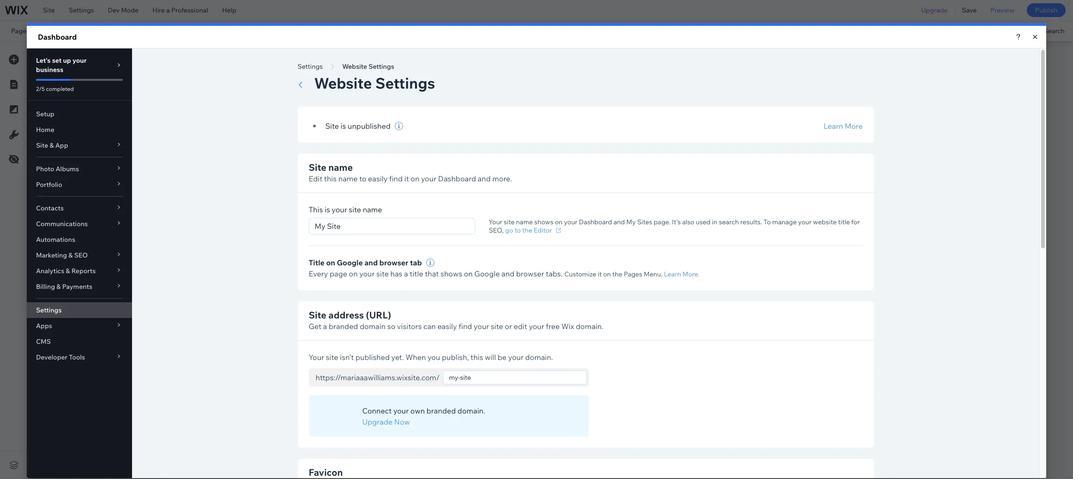 Task type: describe. For each thing, give the bounding box(es) containing it.
dev
[[108, 6, 120, 14]]

upgrade
[[922, 6, 948, 14]]

a
[[166, 6, 170, 14]]

search button
[[1025, 21, 1074, 41]]

100%
[[958, 27, 974, 35]]

hire a professional
[[153, 6, 208, 14]]

mode
[[121, 6, 139, 14]]

professional
[[171, 6, 208, 14]]

publish button
[[1028, 3, 1067, 17]]

preview
[[991, 6, 1015, 14]]

settings
[[69, 6, 94, 14]]

dev mode
[[108, 6, 139, 14]]

home
[[35, 27, 53, 35]]

https://www.wix.com/mysite
[[159, 27, 243, 35]]

preview button
[[984, 0, 1022, 20]]

save
[[963, 6, 977, 14]]



Task type: vqa. For each thing, say whether or not it's contained in the screenshot.
Hire
yes



Task type: locate. For each thing, give the bounding box(es) containing it.
domain
[[290, 27, 313, 35]]

your
[[275, 27, 288, 35]]

connect
[[247, 27, 273, 35]]

publish
[[1036, 6, 1058, 14]]

100% button
[[943, 21, 981, 41]]

save button
[[956, 0, 984, 20]]

help
[[222, 6, 236, 14]]

site
[[43, 6, 55, 14]]

tools button
[[981, 21, 1025, 41]]

https://www.wix.com/mysite connect your domain
[[159, 27, 313, 35]]

search
[[1044, 27, 1066, 35]]

hire
[[153, 6, 165, 14]]

tools
[[1000, 27, 1016, 35]]



